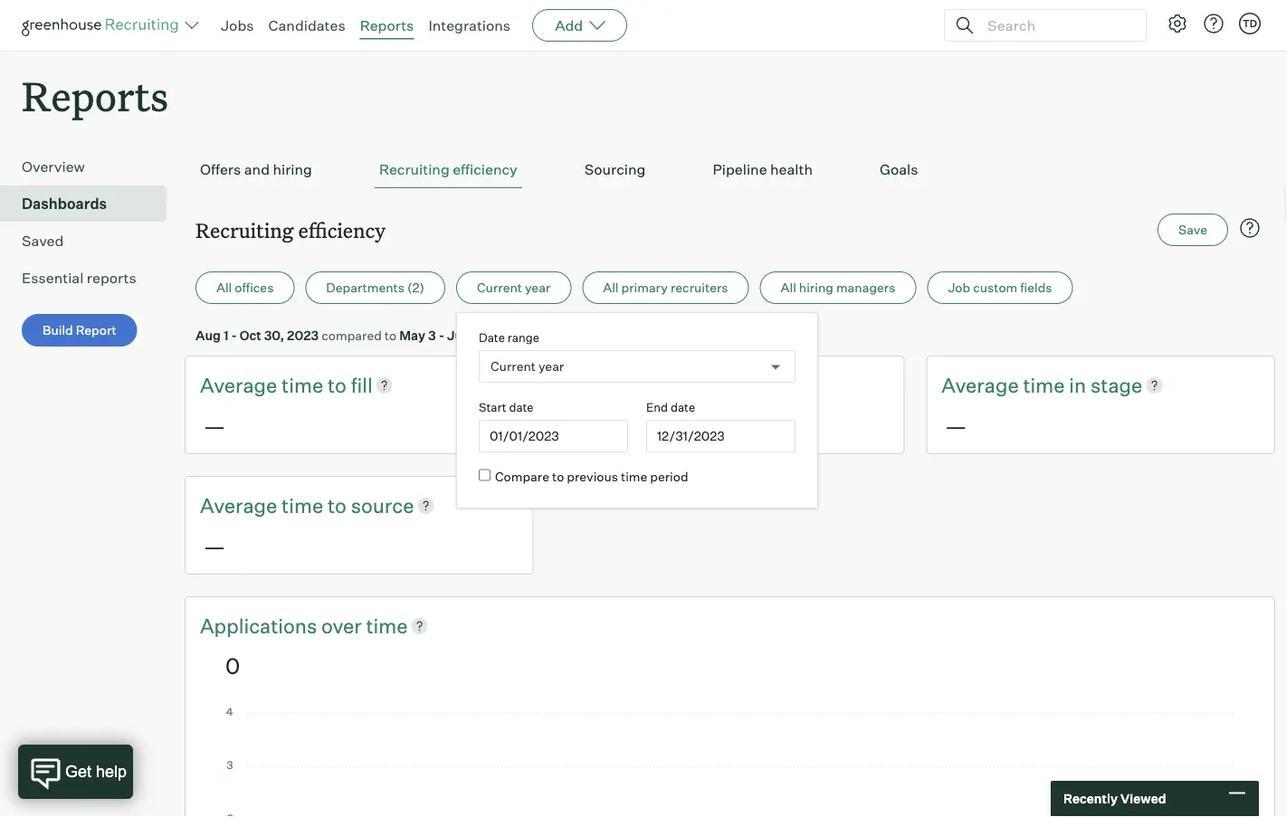 Task type: locate. For each thing, give the bounding box(es) containing it.
to left hire
[[698, 373, 717, 398]]

time for stage
[[1023, 373, 1065, 398]]

current year
[[477, 280, 551, 296], [491, 359, 564, 374]]

applications over
[[200, 613, 366, 638]]

0 horizontal spatial -
[[231, 327, 237, 343]]

tab list containing offers and hiring
[[196, 151, 1264, 188]]

recently viewed
[[1063, 791, 1166, 807]]

save
[[1179, 222, 1207, 238]]

current up "date"
[[477, 280, 522, 296]]

goals button
[[875, 151, 923, 188]]

average time to
[[200, 373, 351, 398], [571, 373, 722, 398], [200, 493, 351, 518]]

hiring
[[273, 160, 312, 178], [799, 280, 833, 296]]

over link
[[321, 612, 366, 640]]

2023 right 30,
[[287, 327, 319, 343]]

2 date from the left
[[671, 400, 695, 414]]

hiring inside tab list
[[273, 160, 312, 178]]

hire link
[[722, 371, 757, 399]]

1 vertical spatial year
[[539, 359, 564, 374]]

1 vertical spatial efficiency
[[298, 216, 386, 243]]

in link
[[1069, 371, 1091, 399]]

health
[[770, 160, 813, 178]]

time link left stage link
[[1023, 371, 1069, 399]]

aug
[[196, 327, 221, 343]]

date for start date
[[509, 400, 534, 414]]

time link left fill link
[[282, 371, 328, 399]]

reports down greenhouse recruiting image
[[22, 69, 168, 122]]

0 vertical spatial efficiency
[[453, 160, 518, 178]]

—
[[204, 412, 225, 439], [574, 412, 596, 439], [945, 412, 967, 439], [204, 532, 225, 560]]

0
[[225, 653, 240, 680]]

pipeline health button
[[708, 151, 817, 188]]

all primary recruiters
[[603, 280, 728, 296]]

— for source
[[204, 532, 225, 560]]

to left the source
[[328, 493, 347, 518]]

time for source
[[282, 493, 323, 518]]

30,
[[264, 327, 284, 343]]

custom
[[973, 280, 1018, 296]]

hiring right and
[[273, 160, 312, 178]]

to for fill
[[328, 373, 347, 398]]

jul
[[447, 327, 466, 343]]

recently
[[1063, 791, 1118, 807]]

- right 3 in the top left of the page
[[439, 327, 444, 343]]

0 vertical spatial current year
[[477, 280, 551, 296]]

0 vertical spatial year
[[525, 280, 551, 296]]

all
[[216, 280, 232, 296], [603, 280, 619, 296], [781, 280, 796, 296]]

source link
[[351, 491, 414, 519]]

td
[[1243, 17, 1257, 29]]

0 horizontal spatial 2023
[[287, 327, 319, 343]]

1 horizontal spatial efficiency
[[453, 160, 518, 178]]

reports right "candidates" at the left top of the page
[[360, 16, 414, 34]]

1 horizontal spatial 2023
[[488, 327, 520, 343]]

- right the 1
[[231, 327, 237, 343]]

essential
[[22, 269, 84, 287]]

all primary recruiters button
[[582, 272, 749, 304]]

applications
[[200, 613, 317, 638]]

save button
[[1158, 214, 1228, 246]]

sourcing
[[585, 160, 646, 178]]

time left in
[[1023, 373, 1065, 398]]

1 horizontal spatial recruiting
[[379, 160, 450, 178]]

2 all from the left
[[603, 280, 619, 296]]

Compare to previous time period checkbox
[[479, 469, 491, 481]]

1 vertical spatial recruiting
[[196, 216, 294, 243]]

to left may
[[385, 327, 397, 343]]

to link for fill
[[328, 371, 351, 399]]

0 vertical spatial reports
[[360, 16, 414, 34]]

xychart image
[[225, 708, 1235, 817]]

to left the fill
[[328, 373, 347, 398]]

0 horizontal spatial efficiency
[[298, 216, 386, 243]]

date right end
[[671, 400, 695, 414]]

time link left source link
[[282, 491, 328, 519]]

over
[[321, 613, 362, 638]]

current down date range
[[491, 359, 536, 374]]

current year up date range
[[477, 280, 551, 296]]

start date
[[479, 400, 534, 414]]

all for all hiring managers
[[781, 280, 796, 296]]

goals
[[880, 160, 918, 178]]

average for hire
[[571, 373, 648, 398]]

2 horizontal spatial all
[[781, 280, 796, 296]]

time left the source
[[282, 493, 323, 518]]

2 2023 from the left
[[488, 327, 520, 343]]

in
[[1069, 373, 1086, 398]]

1 horizontal spatial hiring
[[799, 280, 833, 296]]

recruiting efficiency
[[379, 160, 518, 178], [196, 216, 386, 243]]

all hiring managers
[[781, 280, 896, 296]]

time for hire
[[652, 373, 694, 398]]

efficiency
[[453, 160, 518, 178], [298, 216, 386, 243]]

time link up end date
[[652, 371, 698, 399]]

0 horizontal spatial recruiting
[[196, 216, 294, 243]]

greenhouse recruiting image
[[22, 14, 185, 36]]

end
[[646, 400, 668, 414]]

average for stage
[[942, 373, 1019, 398]]

average
[[200, 373, 277, 398], [571, 373, 648, 398], [942, 373, 1019, 398], [200, 493, 277, 518]]

recruiting
[[379, 160, 450, 178], [196, 216, 294, 243]]

current year down range
[[491, 359, 564, 374]]

1 vertical spatial reports
[[22, 69, 168, 122]]

time link for hire
[[652, 371, 698, 399]]

time link for source
[[282, 491, 328, 519]]

viewed
[[1120, 791, 1166, 807]]

oct
[[240, 327, 261, 343]]

reports
[[360, 16, 414, 34], [22, 69, 168, 122]]

1 vertical spatial current
[[491, 359, 536, 374]]

aug 1 - oct 30, 2023 compared to may 3 - jul 31, 2023
[[196, 327, 520, 343]]

all inside "button"
[[603, 280, 619, 296]]

time down 30,
[[282, 373, 323, 398]]

jobs
[[221, 16, 254, 34]]

average link for source
[[200, 491, 282, 519]]

build report
[[43, 322, 117, 338]]

tab list
[[196, 151, 1264, 188]]

may
[[399, 327, 426, 343]]

offers
[[200, 160, 241, 178]]

all hiring managers button
[[760, 272, 916, 304]]

-
[[231, 327, 237, 343], [439, 327, 444, 343]]

average link
[[200, 371, 282, 399], [571, 371, 652, 399], [942, 371, 1023, 399], [200, 491, 282, 519]]

date
[[509, 400, 534, 414], [671, 400, 695, 414]]

all left managers
[[781, 280, 796, 296]]

0 vertical spatial recruiting
[[379, 160, 450, 178]]

departments (2) button
[[305, 272, 445, 304]]

0 horizontal spatial all
[[216, 280, 232, 296]]

0 vertical spatial recruiting efficiency
[[379, 160, 518, 178]]

average time to for source
[[200, 493, 351, 518]]

1 vertical spatial recruiting efficiency
[[196, 216, 386, 243]]

current inside button
[[477, 280, 522, 296]]

2023
[[287, 327, 319, 343], [488, 327, 520, 343]]

year down range
[[539, 359, 564, 374]]

time up end date
[[652, 373, 694, 398]]

1 horizontal spatial all
[[603, 280, 619, 296]]

time
[[282, 373, 323, 398], [652, 373, 694, 398], [1023, 373, 1065, 398], [621, 469, 647, 484], [282, 493, 323, 518], [366, 613, 408, 638]]

all left offices
[[216, 280, 232, 296]]

pipeline health
[[713, 160, 813, 178]]

1 date from the left
[[509, 400, 534, 414]]

1 horizontal spatial -
[[439, 327, 444, 343]]

average time in
[[942, 373, 1091, 398]]

average time to for fill
[[200, 373, 351, 398]]

01/01/2023
[[490, 428, 559, 444]]

0 horizontal spatial date
[[509, 400, 534, 414]]

current year inside button
[[477, 280, 551, 296]]

3 all from the left
[[781, 280, 796, 296]]

2023 right 31, at left
[[488, 327, 520, 343]]

and
[[244, 160, 270, 178]]

— for hire
[[574, 412, 596, 439]]

year
[[525, 280, 551, 296], [539, 359, 564, 374]]

recruiting efficiency inside button
[[379, 160, 518, 178]]

time left period
[[621, 469, 647, 484]]

date for end date
[[671, 400, 695, 414]]

all for all primary recruiters
[[603, 280, 619, 296]]

offices
[[235, 280, 274, 296]]

to
[[385, 327, 397, 343], [328, 373, 347, 398], [698, 373, 717, 398], [552, 469, 564, 484], [328, 493, 347, 518]]

all left primary
[[603, 280, 619, 296]]

0 horizontal spatial reports
[[22, 69, 168, 122]]

1 horizontal spatial date
[[671, 400, 695, 414]]

0 vertical spatial current
[[477, 280, 522, 296]]

to for hire
[[698, 373, 717, 398]]

to link for hire
[[698, 371, 722, 399]]

1 all from the left
[[216, 280, 232, 296]]

0 vertical spatial hiring
[[273, 160, 312, 178]]

candidates
[[268, 16, 345, 34]]

date right start
[[509, 400, 534, 414]]

integrations link
[[428, 16, 511, 34]]

year up range
[[525, 280, 551, 296]]

0 horizontal spatial hiring
[[273, 160, 312, 178]]

hiring left managers
[[799, 280, 833, 296]]

current year button
[[456, 272, 571, 304]]



Task type: describe. For each thing, give the bounding box(es) containing it.
average for fill
[[200, 373, 277, 398]]

fill link
[[351, 371, 373, 399]]

dashboards link
[[22, 193, 159, 215]]

faq image
[[1239, 217, 1261, 239]]

offers and hiring button
[[196, 151, 317, 188]]

add button
[[532, 9, 627, 42]]

integrations
[[428, 16, 511, 34]]

recruiting inside button
[[379, 160, 450, 178]]

31,
[[469, 327, 486, 343]]

compare to previous time period
[[495, 469, 688, 484]]

configure image
[[1167, 13, 1188, 34]]

source
[[351, 493, 414, 518]]

add
[[555, 16, 583, 34]]

build report button
[[22, 314, 137, 347]]

time for fill
[[282, 373, 323, 398]]

departments
[[326, 280, 405, 296]]

range
[[508, 330, 539, 345]]

1 horizontal spatial reports
[[360, 16, 414, 34]]

average for source
[[200, 493, 277, 518]]

reports link
[[360, 16, 414, 34]]

all for all offices
[[216, 280, 232, 296]]

time link for fill
[[282, 371, 328, 399]]

sourcing button
[[580, 151, 650, 188]]

recruiters
[[671, 280, 728, 296]]

12/31/2023
[[657, 428, 725, 444]]

1 - from the left
[[231, 327, 237, 343]]

end date
[[646, 400, 695, 414]]

average link for fill
[[200, 371, 282, 399]]

year inside current year button
[[525, 280, 551, 296]]

average time to for hire
[[571, 373, 722, 398]]

saved
[[22, 232, 64, 250]]

managers
[[836, 280, 896, 296]]

2 - from the left
[[439, 327, 444, 343]]

job custom fields button
[[927, 272, 1073, 304]]

reports
[[87, 269, 136, 287]]

Search text field
[[983, 12, 1130, 38]]

job
[[948, 280, 970, 296]]

average link for stage
[[942, 371, 1023, 399]]

stage
[[1091, 373, 1143, 398]]

pipeline
[[713, 160, 767, 178]]

time link for stage
[[1023, 371, 1069, 399]]

all offices
[[216, 280, 274, 296]]

overview
[[22, 158, 85, 176]]

all offices button
[[196, 272, 294, 304]]

essential reports
[[22, 269, 136, 287]]

— for fill
[[204, 412, 225, 439]]

fields
[[1020, 280, 1052, 296]]

essential reports link
[[22, 267, 159, 289]]

saved link
[[22, 230, 159, 252]]

jobs link
[[221, 16, 254, 34]]

overview link
[[22, 156, 159, 178]]

job custom fields
[[948, 280, 1052, 296]]

period
[[650, 469, 688, 484]]

start
[[479, 400, 506, 414]]

build
[[43, 322, 73, 338]]

stage link
[[1091, 371, 1143, 399]]

(2)
[[407, 280, 424, 296]]

1 vertical spatial current year
[[491, 359, 564, 374]]

efficiency inside button
[[453, 160, 518, 178]]

td button
[[1239, 13, 1261, 34]]

date range
[[479, 330, 539, 345]]

average link for hire
[[571, 371, 652, 399]]

to left the previous at the bottom left of the page
[[552, 469, 564, 484]]

1 2023 from the left
[[287, 327, 319, 343]]

3
[[428, 327, 436, 343]]

dashboards
[[22, 195, 107, 213]]

previous
[[567, 469, 618, 484]]

fill
[[351, 373, 373, 398]]

date
[[479, 330, 505, 345]]

report
[[76, 322, 117, 338]]

— for stage
[[945, 412, 967, 439]]

compare
[[495, 469, 549, 484]]

compared
[[322, 327, 382, 343]]

primary
[[621, 280, 668, 296]]

1 vertical spatial hiring
[[799, 280, 833, 296]]

time right over
[[366, 613, 408, 638]]

time link right over
[[366, 612, 408, 640]]

departments (2)
[[326, 280, 424, 296]]

recruiting efficiency button
[[375, 151, 522, 188]]

candidates link
[[268, 16, 345, 34]]

to for source
[[328, 493, 347, 518]]

offers and hiring
[[200, 160, 312, 178]]

to link for source
[[328, 491, 351, 519]]

1
[[223, 327, 229, 343]]

td button
[[1235, 9, 1264, 38]]

applications link
[[200, 612, 321, 640]]



Task type: vqa. For each thing, say whether or not it's contained in the screenshot.
leftmost Last Name
no



